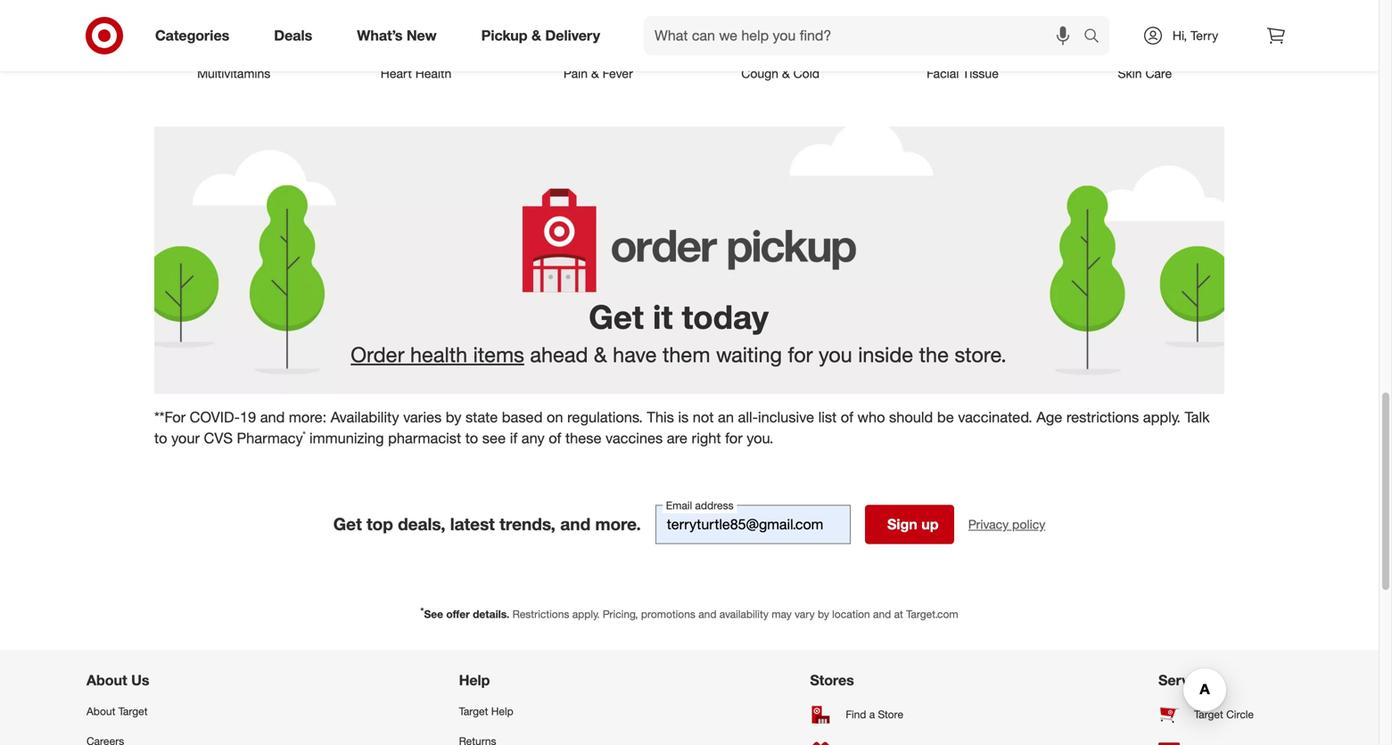 Task type: describe. For each thing, give the bounding box(es) containing it.
list
[[819, 409, 837, 427]]

see
[[482, 430, 506, 447]]

latest
[[450, 514, 495, 535]]

stores
[[810, 672, 854, 690]]

cough
[[742, 66, 779, 81]]

facial tissue link
[[872, 0, 1054, 83]]

health
[[410, 342, 468, 368]]

0 horizontal spatial help
[[459, 672, 490, 690]]

and left more.
[[560, 514, 591, 535]]

pickup & delivery link
[[466, 16, 623, 55]]

sign
[[888, 516, 918, 533]]

pain & fever
[[564, 66, 633, 81]]

search button
[[1076, 16, 1119, 59]]

varies
[[403, 409, 442, 427]]

pain
[[564, 66, 588, 81]]

about target link
[[87, 697, 221, 727]]

pain & fever link
[[507, 0, 690, 83]]

services
[[1159, 672, 1217, 690]]

about for about target
[[87, 705, 115, 719]]

at
[[894, 608, 904, 621]]

about for about us
[[87, 672, 127, 690]]

and left the at
[[873, 608, 891, 621]]

who
[[858, 409, 885, 427]]

talk
[[1185, 409, 1210, 427]]

fever
[[603, 66, 633, 81]]

get it today order health items ahead & have them waiting for you inside the store.
[[351, 297, 1007, 368]]

any
[[522, 430, 545, 447]]

availability
[[331, 409, 399, 427]]

covid-
[[190, 409, 240, 427]]

find a store link
[[810, 697, 921, 733]]

1 vertical spatial for
[[725, 430, 743, 447]]

target circle
[[1195, 708, 1254, 722]]

target.com
[[907, 608, 959, 621]]

apply. inside * see offer details. restrictions apply. pricing, promotions and availability may vary by location and at target.com
[[572, 608, 600, 621]]

multivitamins link
[[143, 0, 325, 83]]

cold
[[794, 66, 820, 81]]

today
[[682, 297, 769, 337]]

categories
[[155, 27, 229, 44]]

get for top
[[333, 514, 362, 535]]

you.
[[747, 430, 774, 447]]

target inside "about target" link
[[118, 705, 148, 719]]

multivitamins
[[197, 66, 271, 81]]

is
[[678, 409, 689, 427]]

policy
[[1013, 517, 1046, 533]]

apply. inside **for covid-19 and more: availability varies by state based on regulations. this is not an all‐inclusive list of who should be vaccinated. age restrictions apply. talk to your cvs pharmacy
[[1144, 409, 1181, 427]]

order
[[351, 342, 405, 368]]

care
[[1146, 66, 1172, 81]]

location
[[832, 608, 870, 621]]

an
[[718, 409, 734, 427]]

1 vertical spatial of
[[549, 430, 562, 447]]

top
[[367, 514, 393, 535]]

target help link
[[459, 697, 572, 727]]

pharmacy
[[237, 430, 303, 447]]

what's new
[[357, 27, 437, 44]]

ahead
[[530, 342, 588, 368]]

circle
[[1227, 708, 1254, 722]]

cough & cold
[[742, 66, 820, 81]]

for inside get it today order health items ahead & have them waiting for you inside the store.
[[788, 342, 813, 368]]

items
[[473, 342, 524, 368]]

pharmacist
[[388, 430, 461, 447]]

privacy policy link
[[969, 516, 1046, 534]]

cough & cold link
[[690, 0, 872, 83]]

vary
[[795, 608, 815, 621]]

target for target circle
[[1195, 708, 1224, 722]]

new
[[407, 27, 437, 44]]

sign up button
[[865, 505, 954, 545]]

& for pickup
[[532, 27, 541, 44]]

up
[[922, 516, 939, 533]]

should
[[889, 409, 933, 427]]

* see offer details. restrictions apply. pricing, promotions and availability may vary by location and at target.com
[[421, 606, 959, 621]]

get top deals, latest trends, and more.
[[333, 514, 641, 535]]

target for target help
[[459, 705, 488, 719]]

cvs
[[204, 430, 233, 447]]

& for cough
[[782, 66, 790, 81]]

deals link
[[259, 16, 335, 55]]

2 to from the left
[[465, 430, 478, 447]]

search
[[1076, 29, 1119, 46]]

1 horizontal spatial help
[[491, 705, 514, 719]]

the
[[919, 342, 949, 368]]

these
[[566, 430, 602, 447]]

& for pain
[[591, 66, 599, 81]]

us
[[131, 672, 149, 690]]

heart health link
[[325, 0, 507, 83]]

waiting
[[716, 342, 782, 368]]

and inside **for covid-19 and more: availability varies by state based on regulations. this is not an all‐inclusive list of who should be vaccinated. age restrictions apply. talk to your cvs pharmacy
[[260, 409, 285, 427]]



Task type: locate. For each thing, give the bounding box(es) containing it.
have
[[613, 342, 657, 368]]

right
[[692, 430, 721, 447]]

0 horizontal spatial target
[[118, 705, 148, 719]]

& right pain
[[591, 66, 599, 81]]

& left cold
[[782, 66, 790, 81]]

by right vary on the right of page
[[818, 608, 830, 621]]

privacy policy
[[969, 517, 1046, 533]]

heart
[[381, 66, 412, 81]]

1 horizontal spatial apply.
[[1144, 409, 1181, 427]]

terry
[[1191, 28, 1219, 43]]

for
[[788, 342, 813, 368], [725, 430, 743, 447]]

by
[[446, 409, 462, 427], [818, 608, 830, 621]]

1 horizontal spatial by
[[818, 608, 830, 621]]

0 vertical spatial get
[[589, 297, 644, 337]]

of down on
[[549, 430, 562, 447]]

to
[[154, 430, 167, 447], [465, 430, 478, 447]]

restrictions
[[1067, 409, 1139, 427]]

availability
[[720, 608, 769, 621]]

1 horizontal spatial get
[[589, 297, 644, 337]]

restrictions
[[513, 608, 569, 621]]

® immunizing pharmacist to see if any of these vaccines are right for you.
[[303, 430, 774, 447]]

tissue
[[963, 66, 999, 81]]

®
[[303, 430, 306, 441]]

get up have
[[589, 297, 644, 337]]

vaccines
[[606, 430, 663, 447]]

0 vertical spatial by
[[446, 409, 462, 427]]

pickup & delivery
[[481, 27, 600, 44]]

categories link
[[140, 16, 252, 55]]

state
[[466, 409, 498, 427]]

1 about from the top
[[87, 672, 127, 690]]

get left top
[[333, 514, 362, 535]]

to inside **for covid-19 and more: availability varies by state based on regulations. this is not an all‐inclusive list of who should be vaccinated. age restrictions apply. talk to your cvs pharmacy
[[154, 430, 167, 447]]

if
[[510, 430, 518, 447]]

and up pharmacy
[[260, 409, 285, 427]]

sign up
[[888, 516, 939, 533]]

more.
[[595, 514, 641, 535]]

about inside "about target" link
[[87, 705, 115, 719]]

19
[[240, 409, 256, 427]]

2 horizontal spatial target
[[1195, 708, 1224, 722]]

about up about target
[[87, 672, 127, 690]]

deals,
[[398, 514, 446, 535]]

store
[[878, 708, 904, 722]]

1 horizontal spatial of
[[841, 409, 854, 427]]

are
[[667, 430, 688, 447]]

1 vertical spatial about
[[87, 705, 115, 719]]

delivery
[[545, 27, 600, 44]]

1 vertical spatial get
[[333, 514, 362, 535]]

age
[[1037, 409, 1063, 427]]

apply. left pricing,
[[572, 608, 600, 621]]

& inside get it today order health items ahead & have them waiting for you inside the store.
[[594, 342, 607, 368]]

facial
[[927, 66, 959, 81]]

all‐inclusive
[[738, 409, 815, 427]]

a
[[870, 708, 875, 722]]

**for
[[154, 409, 186, 427]]

about us
[[87, 672, 149, 690]]

0 vertical spatial for
[[788, 342, 813, 368]]

heart health
[[381, 66, 452, 81]]

your
[[171, 430, 200, 447]]

immunizing
[[310, 430, 384, 447]]

0 horizontal spatial by
[[446, 409, 462, 427]]

0 horizontal spatial for
[[725, 430, 743, 447]]

facial tissue
[[927, 66, 999, 81]]

target inside 'target help' link
[[459, 705, 488, 719]]

for left you
[[788, 342, 813, 368]]

may
[[772, 608, 792, 621]]

this
[[647, 409, 674, 427]]

1 horizontal spatial to
[[465, 430, 478, 447]]

and left 'availability'
[[699, 608, 717, 621]]

get for it
[[589, 297, 644, 337]]

on
[[547, 409, 563, 427]]

pickup
[[481, 27, 528, 44]]

privacy
[[969, 517, 1009, 533]]

details.
[[473, 608, 510, 621]]

apply. left talk
[[1144, 409, 1181, 427]]

vaccinated.
[[958, 409, 1033, 427]]

about down about us
[[87, 705, 115, 719]]

1 horizontal spatial target
[[459, 705, 488, 719]]

None text field
[[655, 505, 851, 545]]

0 vertical spatial help
[[459, 672, 490, 690]]

offer
[[446, 608, 470, 621]]

& left have
[[594, 342, 607, 368]]

you
[[819, 342, 853, 368]]

2 about from the top
[[87, 705, 115, 719]]

promotions
[[641, 608, 696, 621]]

get
[[589, 297, 644, 337], [333, 514, 362, 535]]

based
[[502, 409, 543, 427]]

by inside * see offer details. restrictions apply. pricing, promotions and availability may vary by location and at target.com
[[818, 608, 830, 621]]

not
[[693, 409, 714, 427]]

get inside get it today order health items ahead & have them waiting for you inside the store.
[[589, 297, 644, 337]]

them
[[663, 342, 711, 368]]

about target
[[87, 705, 148, 719]]

0 vertical spatial apply.
[[1144, 409, 1181, 427]]

skin care
[[1118, 66, 1172, 81]]

0 horizontal spatial of
[[549, 430, 562, 447]]

& right pickup
[[532, 27, 541, 44]]

1 to from the left
[[154, 430, 167, 447]]

What can we help you find? suggestions appear below search field
[[644, 16, 1088, 55]]

pricing,
[[603, 608, 638, 621]]

by left the state
[[446, 409, 462, 427]]

0 vertical spatial about
[[87, 672, 127, 690]]

what's new link
[[342, 16, 459, 55]]

for down an
[[725, 430, 743, 447]]

target
[[118, 705, 148, 719], [459, 705, 488, 719], [1195, 708, 1224, 722]]

0 horizontal spatial get
[[333, 514, 362, 535]]

1 vertical spatial apply.
[[572, 608, 600, 621]]

1 horizontal spatial for
[[788, 342, 813, 368]]

target circle link
[[1159, 697, 1293, 733]]

to down **for
[[154, 430, 167, 447]]

to left see
[[465, 430, 478, 447]]

**for covid-19 and more: availability varies by state based on regulations. this is not an all‐inclusive list of who should be vaccinated. age restrictions apply. talk to your cvs pharmacy
[[154, 409, 1210, 447]]

of inside **for covid-19 and more: availability varies by state based on regulations. this is not an all‐inclusive list of who should be vaccinated. age restrictions apply. talk to your cvs pharmacy
[[841, 409, 854, 427]]

store.
[[955, 342, 1007, 368]]

hi,
[[1173, 28, 1188, 43]]

0 horizontal spatial apply.
[[572, 608, 600, 621]]

inside
[[858, 342, 914, 368]]

0 horizontal spatial to
[[154, 430, 167, 447]]

health
[[415, 66, 452, 81]]

target help
[[459, 705, 514, 719]]

find
[[846, 708, 867, 722]]

skin care link
[[1054, 0, 1236, 83]]

1 vertical spatial by
[[818, 608, 830, 621]]

see
[[424, 608, 443, 621]]

deals
[[274, 27, 312, 44]]

by inside **for covid-19 and more: availability varies by state based on regulations. this is not an all‐inclusive list of who should be vaccinated. age restrictions apply. talk to your cvs pharmacy
[[446, 409, 462, 427]]

of right list
[[841, 409, 854, 427]]

1 vertical spatial help
[[491, 705, 514, 719]]

more:
[[289, 409, 327, 427]]

0 vertical spatial of
[[841, 409, 854, 427]]



Task type: vqa. For each thing, say whether or not it's contained in the screenshot.
Order
yes



